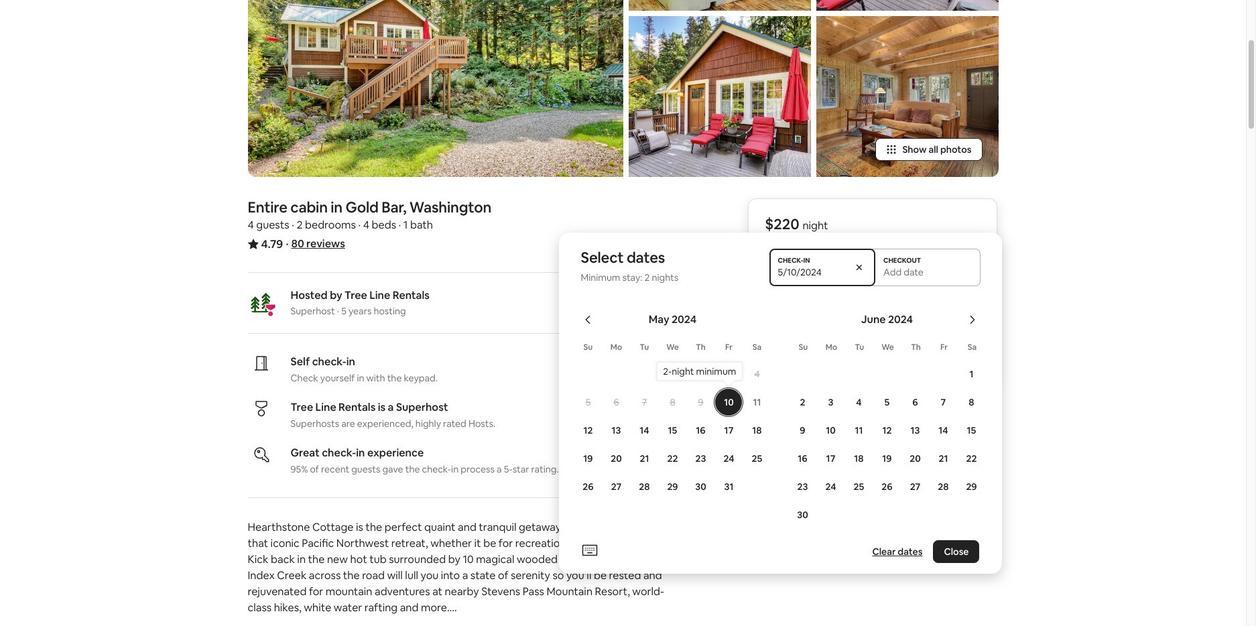 Task type: describe. For each thing, give the bounding box(es) containing it.
pine ceilings and walls, dark wood floors, and mission style furniture- a real "cottage in the woods" image
[[817, 16, 999, 177]]

host profile picture image
[[248, 289, 275, 316]]

welcome to hearthstone cottage! image
[[248, 0, 623, 177]]

MM/DD/YYYY text field
[[778, 267, 844, 279]]

lovely sunny deck with plenty of seating- relax and hear the nearby creek. image
[[629, 16, 811, 177]]



Task type: locate. For each thing, give the bounding box(es) containing it.
Add date text field
[[884, 267, 973, 279]]

new hot tub just installed, surrounded by the incredible mossy forest image
[[629, 0, 811, 11]]

calendar application
[[560, 299, 1257, 541]]

lush green forest all around image
[[817, 0, 999, 11]]



Task type: vqa. For each thing, say whether or not it's contained in the screenshot.
Add date text box
yes



